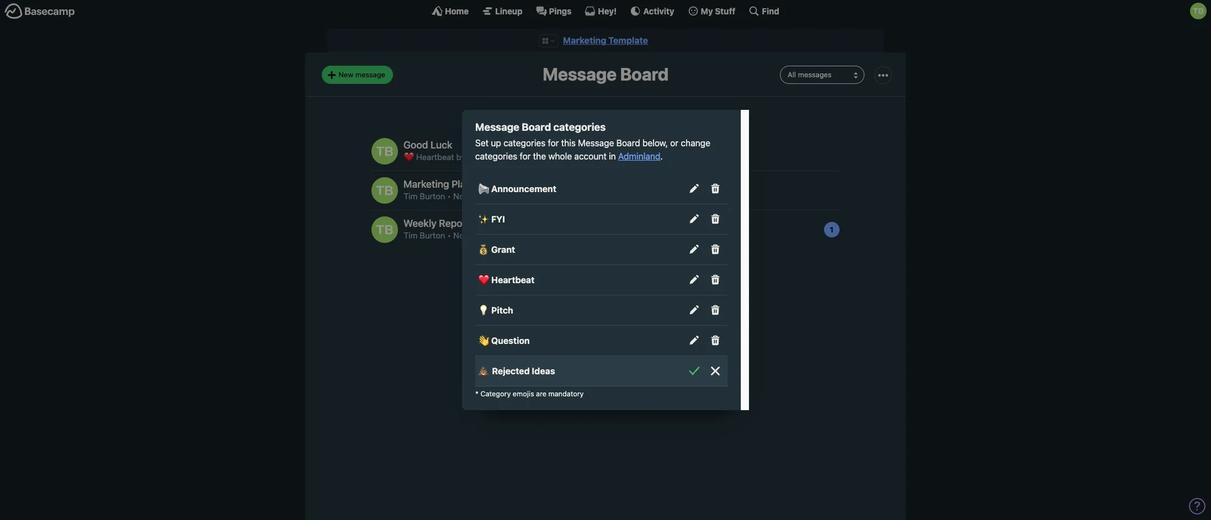 Task type: describe. For each thing, give the bounding box(es) containing it.
message board categories
[[475, 121, 606, 133]]

good
[[404, 139, 428, 151]]

categories for board
[[554, 121, 606, 133]]

emojis
[[513, 390, 534, 398]]

— inside the weekly report tim burton • nov 20 —           this message board will serve as a place to ask questions
[[483, 230, 490, 240]]

adminland link
[[618, 151, 661, 161]]

tim burton image for weekly
[[372, 216, 398, 243]]

message inside "set up categories for this message board below, or change categories for the whole account in"
[[578, 138, 614, 148]]

burton inside marketing plan proposal tim burton • nov 21 —           space to create the greatest marketing plan.
[[420, 191, 445, 201]]

👋
[[478, 335, 489, 345]]

marketing template link
[[563, 35, 648, 45]]

proposal
[[474, 178, 514, 190]]

fyi
[[491, 214, 505, 224]]

— inside good luck ❤️ heartbeat by              tim burton • nov 21 —           thankful
[[546, 152, 553, 162]]

adminland
[[618, 151, 661, 161]]

space
[[491, 191, 514, 201]]

this
[[561, 138, 576, 148]]

weekly report tim burton • nov 20 —           this message board will serve as a place to ask questions
[[404, 218, 710, 240]]

0 vertical spatial change
[[652, 109, 688, 119]]

(
[[649, 109, 652, 119]]

up
[[491, 138, 501, 148]]

1 horizontal spatial heartbeat
[[491, 275, 535, 285]]

tim inside marketing plan proposal tim burton • nov 21 —           space to create the greatest marketing plan.
[[404, 191, 418, 201]]

marketing template
[[563, 35, 648, 45]]

burton inside good luck ❤️ heartbeat by              tim burton • nov 21 —           thankful
[[484, 152, 509, 162]]

— inside marketing plan proposal tim burton • nov 21 —           space to create the greatest marketing plan.
[[481, 191, 489, 201]]

activity link
[[630, 6, 674, 17]]

home
[[445, 6, 469, 16]]

z
[[641, 109, 647, 119]]

✨
[[478, 214, 489, 224]]

template
[[609, 35, 648, 45]]

* category emojis are mandatory
[[475, 390, 584, 398]]

burton inside the weekly report tim burton • nov 20 —           this message board will serve as a place to ask questions
[[420, 230, 445, 240]]

home link
[[432, 6, 469, 17]]

greatest
[[567, 191, 598, 201]]

report
[[439, 218, 470, 229]]

message board
[[543, 64, 669, 85]]

board for message board
[[620, 64, 669, 85]]

👋 question
[[478, 335, 530, 345]]

pings button
[[536, 6, 572, 17]]

create
[[526, 191, 550, 201]]

marketing plan proposal tim burton • nov 21 —           space to create the greatest marketing plan.
[[404, 178, 659, 201]]

whole
[[548, 151, 572, 161]]

nov inside good luck ❤️ heartbeat by              tim burton • nov 21 —           thankful
[[518, 152, 533, 162]]

board for message board categories
[[522, 121, 551, 133]]

21 inside good luck ❤️ heartbeat by              tim burton • nov 21 —           thankful
[[535, 152, 543, 162]]

new message link
[[322, 66, 393, 84]]

to inside marketing plan proposal tim burton • nov 21 —           space to create the greatest marketing plan.
[[517, 191, 524, 201]]

sorted
[[520, 109, 554, 119]]

a-
[[632, 109, 641, 119]]

main element
[[0, 0, 1211, 22]]

message for message board
[[543, 64, 617, 85]]

💰 grant
[[478, 244, 515, 254]]

mandatory
[[549, 390, 584, 398]]

weekly
[[404, 218, 437, 229]]

nov inside marketing plan proposal tim burton • nov 21 —           space to create the greatest marketing plan.
[[453, 191, 468, 201]]

the for proposal
[[552, 191, 565, 201]]

📢 announcement
[[478, 184, 557, 194]]

set
[[475, 138, 489, 148]]

a
[[619, 230, 623, 240]]

serve
[[585, 230, 606, 240]]

plan.
[[640, 191, 659, 201]]

📢
[[478, 184, 489, 194]]

1 link
[[824, 222, 840, 237]]

question
[[491, 335, 530, 345]]

by
[[456, 152, 466, 162]]

activity
[[643, 6, 674, 16]]

💰
[[478, 244, 489, 254]]

lineup link
[[482, 6, 523, 17]]

find
[[762, 6, 780, 16]]

tim burton image inside main element
[[1190, 3, 1207, 19]]

Name it… text field
[[492, 364, 598, 378]]

questions
[[673, 230, 710, 240]]

*
[[475, 390, 479, 398]]

category
[[481, 390, 511, 398]]

below,
[[643, 138, 668, 148]]

✨ fyi
[[478, 214, 505, 224]]

plan
[[452, 178, 471, 190]]

board inside "set up categories for this message board below, or change categories for the whole account in"
[[617, 138, 640, 148]]

tim inside the weekly report tim burton • nov 20 —           this message board will serve as a place to ask questions
[[404, 230, 418, 240]]

alphabetically
[[556, 109, 629, 119]]

20
[[471, 230, 481, 240]]

message inside the weekly report tim burton • nov 20 —           this message board will serve as a place to ask questions
[[510, 230, 544, 240]]

grant
[[491, 244, 515, 254]]

set up categories for this message board below, or change categories for the whole account in
[[475, 138, 711, 161]]



Task type: locate. For each thing, give the bounding box(es) containing it.
0 vertical spatial marketing
[[563, 35, 606, 45]]

1 vertical spatial nov
[[453, 191, 468, 201]]

❤️ inside good luck ❤️ heartbeat by              tim burton • nov 21 —           thankful
[[404, 152, 414, 162]]

21 inside marketing plan proposal tim burton • nov 21 —           space to create the greatest marketing plan.
[[471, 191, 479, 201]]

nov down plan
[[453, 191, 468, 201]]

0 vertical spatial for
[[548, 138, 559, 148]]

1 vertical spatial marketing
[[404, 178, 449, 190]]

tim
[[468, 152, 482, 162], [404, 191, 418, 201], [404, 230, 418, 240]]

.
[[661, 151, 663, 161]]

nov
[[518, 152, 533, 162], [453, 191, 468, 201], [453, 230, 468, 240]]

1 vertical spatial the
[[552, 191, 565, 201]]

change
[[652, 109, 688, 119], [681, 138, 711, 148]]

1 vertical spatial change
[[681, 138, 711, 148]]

heartbeat
[[416, 152, 454, 162], [491, 275, 535, 285]]

0 vertical spatial message
[[355, 70, 385, 79]]

0 vertical spatial ❤️
[[404, 152, 414, 162]]

marketing for template
[[563, 35, 606, 45]]

0 vertical spatial to
[[517, 191, 524, 201]]

pings
[[549, 6, 572, 16]]

burton up the 'weekly'
[[420, 191, 445, 201]]

0 horizontal spatial for
[[520, 151, 531, 161]]

0 vertical spatial nov 21 element
[[518, 152, 543, 162]]

the for categories
[[533, 151, 546, 161]]

as
[[608, 230, 617, 240]]

0 vertical spatial heartbeat
[[416, 152, 454, 162]]

)
[[688, 109, 692, 119]]

💡 pitch
[[478, 305, 513, 315]]

find button
[[749, 6, 780, 17]]

2 vertical spatial board
[[617, 138, 640, 148]]

thankful
[[555, 152, 588, 162]]

0 vertical spatial 21
[[535, 152, 543, 162]]

or
[[670, 138, 679, 148]]

nov 21 element for plan
[[453, 191, 479, 201]]

0 vertical spatial tim burton image
[[1190, 3, 1207, 19]]

good luck ❤️ heartbeat by              tim burton • nov 21 —           thankful
[[404, 139, 588, 162]]

1 horizontal spatial for
[[548, 138, 559, 148]]

21 down plan
[[471, 191, 479, 201]]

message up alphabetically
[[543, 64, 617, 85]]

1 vertical spatial —
[[481, 191, 489, 201]]

to left ask
[[648, 230, 656, 240]]

—
[[546, 152, 553, 162], [481, 191, 489, 201], [483, 230, 490, 240]]

marketing for plan
[[404, 178, 449, 190]]

sorted alphabetically a-z ( change )
[[520, 109, 692, 119]]

1 vertical spatial message
[[475, 121, 520, 133]]

— right 20
[[483, 230, 490, 240]]

0 vertical spatial the
[[533, 151, 546, 161]]

1 horizontal spatial tim burton image
[[1190, 3, 1207, 19]]

switch accounts image
[[4, 3, 75, 20]]

tim up the 'weekly'
[[404, 191, 418, 201]]

the left whole
[[533, 151, 546, 161]]

0 vertical spatial board
[[620, 64, 669, 85]]

1 horizontal spatial marketing
[[563, 35, 606, 45]]

tim down the 'weekly'
[[404, 230, 418, 240]]

tim burton image for good
[[372, 138, 398, 164]]

1 vertical spatial message
[[510, 230, 544, 240]]

• inside marketing plan proposal tim burton • nov 21 —           space to create the greatest marketing plan.
[[447, 191, 451, 201]]

0 horizontal spatial marketing
[[404, 178, 449, 190]]

this
[[492, 230, 508, 240]]

new message
[[339, 70, 385, 79]]

in
[[609, 151, 616, 161]]

marketing
[[600, 191, 638, 201]]

•
[[512, 152, 515, 162], [447, 191, 451, 201], [447, 230, 451, 240]]

• up 📢 announcement
[[512, 152, 515, 162]]

2 vertical spatial burton
[[420, 230, 445, 240]]

1 horizontal spatial nov 21 element
[[518, 152, 543, 162]]

message right new
[[355, 70, 385, 79]]

tim burton image
[[372, 138, 398, 164], [372, 216, 398, 243]]

message up up
[[475, 121, 520, 133]]

board
[[546, 230, 568, 240]]

21
[[535, 152, 543, 162], [471, 191, 479, 201]]

will
[[571, 230, 583, 240]]

marketing down main element
[[563, 35, 606, 45]]

categories for up
[[504, 138, 546, 148]]

for up whole
[[548, 138, 559, 148]]

announcement
[[491, 184, 557, 194]]

are
[[536, 390, 547, 398]]

0 horizontal spatial tim burton image
[[372, 177, 398, 204]]

2 vertical spatial —
[[483, 230, 490, 240]]

for
[[548, 138, 559, 148], [520, 151, 531, 161]]

nov inside the weekly report tim burton • nov 20 —           this message board will serve as a place to ask questions
[[453, 230, 468, 240]]

tim burton image left good
[[372, 138, 398, 164]]

2 vertical spatial nov
[[453, 230, 468, 240]]

21 left whole
[[535, 152, 543, 162]]

the inside marketing plan proposal tim burton • nov 21 —           space to create the greatest marketing plan.
[[552, 191, 565, 201]]

• inside good luck ❤️ heartbeat by              tim burton • nov 21 —           thankful
[[512, 152, 515, 162]]

1 vertical spatial •
[[447, 191, 451, 201]]

lineup
[[495, 6, 523, 16]]

1 vertical spatial burton
[[420, 191, 445, 201]]

change right z
[[652, 109, 688, 119]]

categories down up
[[475, 151, 517, 161]]

— left thankful
[[546, 152, 553, 162]]

0 horizontal spatial to
[[517, 191, 524, 201]]

0 vertical spatial message
[[543, 64, 617, 85]]

marketing left plan
[[404, 178, 449, 190]]

0 vertical spatial nov
[[518, 152, 533, 162]]

1 vertical spatial to
[[648, 230, 656, 240]]

None text field
[[478, 364, 490, 378]]

1 vertical spatial board
[[522, 121, 551, 133]]

1 vertical spatial heartbeat
[[491, 275, 535, 285]]

pitch
[[491, 305, 513, 315]]

change link
[[652, 109, 688, 119]]

2 vertical spatial message
[[578, 138, 614, 148]]

nov 21 element
[[518, 152, 543, 162], [453, 191, 479, 201]]

nov up announcement
[[518, 152, 533, 162]]

burton down up
[[484, 152, 509, 162]]

1 vertical spatial tim burton image
[[372, 216, 398, 243]]

tim inside good luck ❤️ heartbeat by              tim burton • nov 21 —           thankful
[[468, 152, 482, 162]]

nov 20 element
[[453, 230, 481, 240]]

0 horizontal spatial message
[[355, 70, 385, 79]]

0 horizontal spatial nov 21 element
[[453, 191, 479, 201]]

2 vertical spatial tim
[[404, 230, 418, 240]]

1 horizontal spatial to
[[648, 230, 656, 240]]

• inside the weekly report tim burton • nov 20 —           this message board will serve as a place to ask questions
[[447, 230, 451, 240]]

nov 21 element for luck
[[518, 152, 543, 162]]

0 horizontal spatial 21
[[471, 191, 479, 201]]

❤️ down good
[[404, 152, 414, 162]]

2 vertical spatial •
[[447, 230, 451, 240]]

1 horizontal spatial the
[[552, 191, 565, 201]]

0 vertical spatial •
[[512, 152, 515, 162]]

1 vertical spatial tim
[[404, 191, 418, 201]]

1
[[830, 225, 834, 234]]

0 vertical spatial —
[[546, 152, 553, 162]]

tim burton image
[[1190, 3, 1207, 19], [372, 177, 398, 204]]

heartbeat inside good luck ❤️ heartbeat by              tim burton • nov 21 —           thankful
[[416, 152, 454, 162]]

tim burton image left the 'weekly'
[[372, 216, 398, 243]]

marketing inside marketing plan proposal tim burton • nov 21 —           space to create the greatest marketing plan.
[[404, 178, 449, 190]]

0 horizontal spatial heartbeat
[[416, 152, 454, 162]]

new
[[339, 70, 353, 79]]

to right space
[[517, 191, 524, 201]]

1 horizontal spatial message
[[510, 230, 544, 240]]

1 vertical spatial ❤️
[[478, 275, 489, 285]]

marketing
[[563, 35, 606, 45], [404, 178, 449, 190]]

to
[[517, 191, 524, 201], [648, 230, 656, 240]]

• down report
[[447, 230, 451, 240]]

nov 21 element left whole
[[518, 152, 543, 162]]

message up account
[[578, 138, 614, 148]]

message
[[543, 64, 617, 85], [475, 121, 520, 133], [578, 138, 614, 148]]

message
[[355, 70, 385, 79], [510, 230, 544, 240]]

to inside the weekly report tim burton • nov 20 —           this message board will serve as a place to ask questions
[[648, 230, 656, 240]]

message right this
[[510, 230, 544, 240]]

board
[[620, 64, 669, 85], [522, 121, 551, 133], [617, 138, 640, 148]]

❤️ heartbeat
[[478, 275, 535, 285]]

0 vertical spatial tim
[[468, 152, 482, 162]]

board down template
[[620, 64, 669, 85]]

ask
[[658, 230, 671, 240]]

message for message board categories
[[475, 121, 520, 133]]

board down sorted
[[522, 121, 551, 133]]

• up report
[[447, 191, 451, 201]]

luck
[[431, 139, 453, 151]]

burton down the 'weekly'
[[420, 230, 445, 240]]

0 horizontal spatial ❤️
[[404, 152, 414, 162]]

1 tim burton image from the top
[[372, 138, 398, 164]]

2 vertical spatial categories
[[475, 151, 517, 161]]

0 vertical spatial categories
[[554, 121, 606, 133]]

0 horizontal spatial the
[[533, 151, 546, 161]]

2 tim burton image from the top
[[372, 216, 398, 243]]

change right or
[[681, 138, 711, 148]]

the right create
[[552, 191, 565, 201]]

— down proposal
[[481, 191, 489, 201]]

categories down the message board categories at the top of the page
[[504, 138, 546, 148]]

0 vertical spatial tim burton image
[[372, 138, 398, 164]]

place
[[625, 230, 646, 240]]

heartbeat down grant at the top left of the page
[[491, 275, 535, 285]]

change inside "set up categories for this message board below, or change categories for the whole account in"
[[681, 138, 711, 148]]

adminland .
[[618, 151, 663, 161]]

tim right by
[[468, 152, 482, 162]]

💡
[[478, 305, 489, 315]]

categories down alphabetically
[[554, 121, 606, 133]]

board up adminland link
[[617, 138, 640, 148]]

1 horizontal spatial 21
[[535, 152, 543, 162]]

1 vertical spatial for
[[520, 151, 531, 161]]

❤️ down the 💰
[[478, 275, 489, 285]]

nov 21 element down plan
[[453, 191, 479, 201]]

the inside "set up categories for this message board below, or change categories for the whole account in"
[[533, 151, 546, 161]]

heartbeat down luck
[[416, 152, 454, 162]]

1 vertical spatial 21
[[471, 191, 479, 201]]

the
[[533, 151, 546, 161], [552, 191, 565, 201]]

0 vertical spatial burton
[[484, 152, 509, 162]]

1 vertical spatial categories
[[504, 138, 546, 148]]

account
[[574, 151, 607, 161]]

1 horizontal spatial ❤️
[[478, 275, 489, 285]]

categories
[[554, 121, 606, 133], [504, 138, 546, 148], [475, 151, 517, 161]]

nov down report
[[453, 230, 468, 240]]

burton
[[484, 152, 509, 162], [420, 191, 445, 201], [420, 230, 445, 240]]

1 vertical spatial tim burton image
[[372, 177, 398, 204]]

for up announcement
[[520, 151, 531, 161]]

1 vertical spatial nov 21 element
[[453, 191, 479, 201]]



Task type: vqa. For each thing, say whether or not it's contained in the screenshot.
ANY
no



